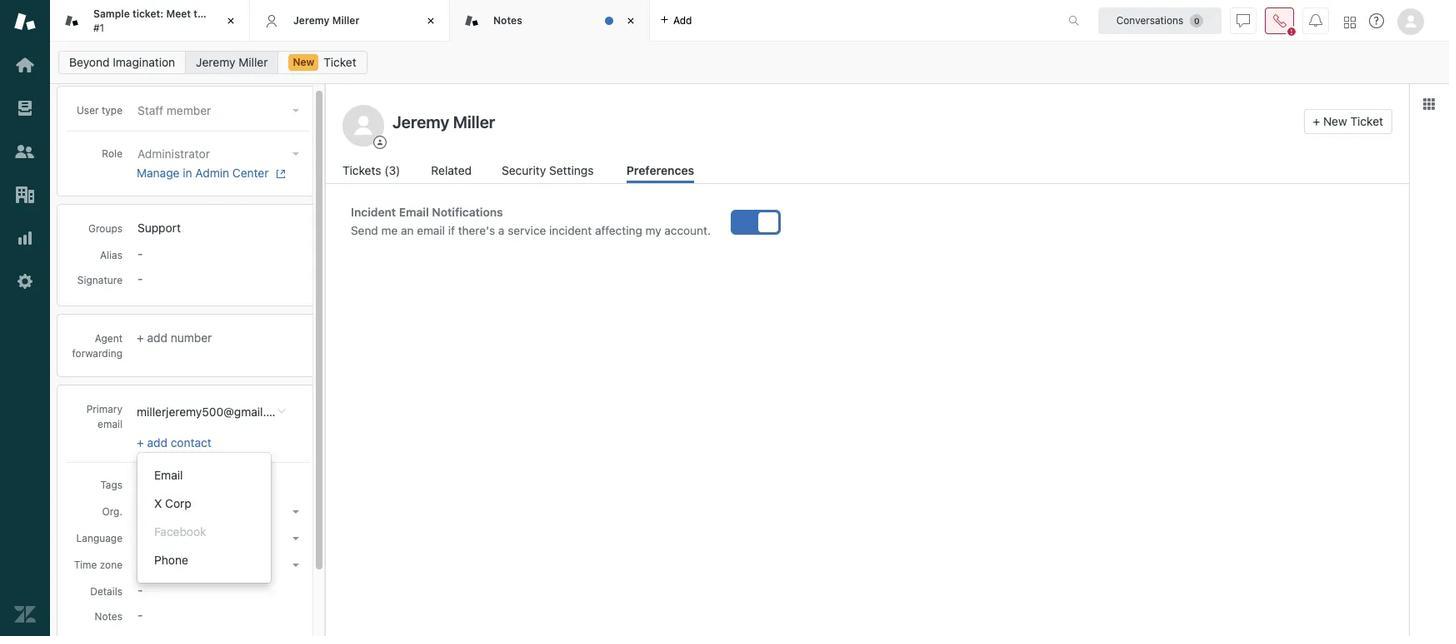 Task type: describe. For each thing, give the bounding box(es) containing it.
main element
[[0, 0, 50, 637]]

states)
[[222, 532, 261, 546]]

conversations
[[1116, 14, 1184, 26]]

get started image
[[14, 54, 36, 76]]

agent forwarding
[[72, 332, 123, 360]]

tags
[[100, 479, 123, 492]]

alias
[[100, 249, 123, 262]]

security settings
[[502, 163, 594, 178]]

add inside dropdown button
[[673, 14, 692, 26]]

agent
[[95, 332, 123, 345]]

corp
[[165, 497, 192, 511]]

a
[[498, 224, 505, 238]]

+ for + new ticket
[[1313, 114, 1320, 128]]

affecting
[[595, 224, 642, 238]]

+ new ticket button
[[1304, 109, 1393, 134]]

support
[[138, 221, 181, 235]]

my
[[646, 224, 661, 238]]

preferences link
[[626, 162, 694, 183]]

beyond imagination inside button
[[138, 505, 243, 519]]

user
[[77, 104, 99, 117]]

beyond imagination button
[[133, 501, 306, 524]]

incident email notifications send me an email if there's a service incident affecting my account.
[[351, 206, 711, 238]]

arrow down image for -
[[293, 564, 299, 567]]

if
[[448, 224, 455, 238]]

imagination inside secondary element
[[113, 55, 175, 69]]

phone
[[154, 553, 188, 567]]

x
[[154, 497, 162, 511]]

miller inside jeremy miller tab
[[332, 14, 360, 26]]

an
[[401, 224, 414, 238]]

account.
[[665, 224, 711, 238]]

button displays agent's chat status as invisible. image
[[1237, 14, 1250, 27]]

+ add number
[[137, 331, 212, 345]]

miller inside jeremy miller link
[[239, 55, 268, 69]]

security
[[502, 163, 546, 178]]

incident
[[549, 224, 592, 238]]

+ for + add contact
[[137, 436, 144, 450]]

ticket:
[[132, 8, 164, 20]]

manage in admin center link
[[137, 166, 299, 181]]

admin
[[195, 166, 229, 180]]

role
[[102, 148, 123, 160]]

member
[[167, 103, 211, 118]]

org.
[[102, 506, 123, 518]]

number
[[171, 331, 212, 345]]

close image inside notes tab
[[623, 13, 639, 29]]

beyond inside button
[[138, 505, 178, 519]]

views image
[[14, 98, 36, 119]]

related link
[[431, 162, 474, 183]]

english (united states)
[[138, 532, 261, 546]]

notifications
[[432, 206, 503, 219]]

zone
[[100, 559, 123, 572]]

close image
[[423, 13, 439, 29]]

+ add contact
[[137, 436, 212, 450]]

imagination inside button
[[181, 505, 243, 519]]

arrow down image for beyond imagination
[[293, 511, 299, 514]]

the
[[194, 8, 210, 20]]

x corp
[[154, 497, 192, 511]]

ticket inside + new ticket button
[[1350, 114, 1383, 128]]

tickets
[[343, 163, 381, 178]]

admin image
[[14, 271, 36, 293]]

security settings link
[[502, 162, 598, 183]]

service
[[508, 224, 546, 238]]

tab containing sample ticket: meet the ticket
[[50, 0, 250, 42]]

beyond inside secondary element
[[69, 55, 110, 69]]

administrator button
[[133, 143, 306, 166]]

english
[[138, 532, 176, 546]]

time
[[74, 559, 97, 572]]

primary email
[[86, 403, 123, 431]]

-
[[138, 558, 143, 572]]

details
[[90, 586, 123, 598]]

0 horizontal spatial notes
[[95, 611, 123, 623]]

zendesk products image
[[1344, 16, 1356, 28]]



Task type: vqa. For each thing, say whether or not it's contained in the screenshot.
Oct 23 1.txt.timezone.america_los_angeles
no



Task type: locate. For each thing, give the bounding box(es) containing it.
add for add contact
[[147, 436, 167, 450]]

beyond imagination up facebook
[[138, 505, 243, 519]]

conversations button
[[1098, 7, 1222, 34]]

0 vertical spatial miller
[[332, 14, 360, 26]]

millerjeremy500@gmail.com
[[137, 405, 289, 419]]

arrow down image right the states)
[[293, 537, 299, 541]]

new inside button
[[1323, 114, 1347, 128]]

email
[[399, 206, 429, 219], [154, 468, 183, 482]]

add left number in the left of the page
[[147, 331, 167, 345]]

ticket
[[212, 8, 240, 20]]

#1
[[93, 21, 104, 34]]

+ inside button
[[1313, 114, 1320, 128]]

preferences
[[626, 163, 694, 178]]

arrow down image inside administrator button
[[293, 153, 299, 156]]

get help image
[[1369, 13, 1384, 28]]

0 vertical spatial beyond imagination
[[69, 55, 175, 69]]

new inside secondary element
[[293, 56, 315, 68]]

email inside incident email notifications send me an email if there's a service incident affecting my account.
[[417, 224, 445, 238]]

forwarding
[[72, 347, 123, 360]]

1 vertical spatial add
[[147, 331, 167, 345]]

close image right the on the left of the page
[[223, 13, 239, 29]]

None text field
[[388, 109, 1297, 134]]

facebook
[[154, 525, 206, 539]]

1 horizontal spatial miller
[[332, 14, 360, 26]]

0 horizontal spatial jeremy
[[196, 55, 235, 69]]

there's
[[458, 224, 495, 238]]

0 horizontal spatial miller
[[239, 55, 268, 69]]

organizations image
[[14, 184, 36, 206]]

0 vertical spatial beyond
[[69, 55, 110, 69]]

tickets (3)
[[343, 163, 400, 178]]

add left contact
[[147, 436, 167, 450]]

0 horizontal spatial close image
[[223, 13, 239, 29]]

meet
[[166, 8, 191, 20]]

notifications image
[[1309, 14, 1323, 27]]

beyond imagination inside secondary element
[[69, 55, 175, 69]]

+ new ticket
[[1313, 114, 1383, 128]]

arrow down image
[[293, 109, 299, 113]]

me
[[381, 224, 398, 238]]

1 horizontal spatial email
[[399, 206, 429, 219]]

close image left "add" dropdown button
[[623, 13, 639, 29]]

time zone
[[74, 559, 123, 572]]

1 horizontal spatial imagination
[[181, 505, 243, 519]]

sample
[[93, 8, 130, 20]]

0 horizontal spatial ticket
[[324, 55, 356, 69]]

arrow down image down - field
[[293, 511, 299, 514]]

staff member
[[138, 103, 211, 118]]

arrow down image down arrow down icon
[[293, 153, 299, 156]]

email up an
[[399, 206, 429, 219]]

arrow down image for english (united states)
[[293, 537, 299, 541]]

manage in admin center
[[137, 166, 269, 180]]

beyond up english
[[138, 505, 178, 519]]

notes right close icon
[[493, 14, 522, 26]]

arrow down image inside - button
[[293, 564, 299, 567]]

reporting image
[[14, 228, 36, 249]]

miller
[[332, 14, 360, 26], [239, 55, 268, 69]]

1 horizontal spatial email
[[417, 224, 445, 238]]

jeremy inside secondary element
[[196, 55, 235, 69]]

close image
[[223, 13, 239, 29], [623, 13, 639, 29]]

arrow down image inside "beyond imagination" button
[[293, 511, 299, 514]]

0 horizontal spatial email
[[98, 418, 123, 431]]

settings
[[549, 163, 594, 178]]

0 horizontal spatial beyond
[[69, 55, 110, 69]]

1 horizontal spatial notes
[[493, 14, 522, 26]]

add up secondary element
[[673, 14, 692, 26]]

groups
[[88, 222, 123, 235]]

tab
[[50, 0, 250, 42]]

- field
[[134, 475, 306, 493]]

1 vertical spatial miller
[[239, 55, 268, 69]]

user type
[[77, 104, 123, 117]]

1 horizontal spatial jeremy miller
[[293, 14, 360, 26]]

notes down details
[[95, 611, 123, 623]]

notes
[[493, 14, 522, 26], [95, 611, 123, 623]]

incident
[[351, 206, 396, 219]]

1 vertical spatial imagination
[[181, 505, 243, 519]]

1 vertical spatial ticket
[[1350, 114, 1383, 128]]

1 horizontal spatial close image
[[623, 13, 639, 29]]

jeremy miller tab
[[250, 0, 450, 42]]

ticket inside secondary element
[[324, 55, 356, 69]]

send
[[351, 224, 378, 238]]

1 horizontal spatial ticket
[[1350, 114, 1383, 128]]

2 close image from the left
[[623, 13, 639, 29]]

jeremy miller inside secondary element
[[196, 55, 268, 69]]

jeremy inside tab
[[293, 14, 330, 26]]

2 vertical spatial +
[[137, 436, 144, 450]]

staff member button
[[133, 99, 306, 123]]

zendesk image
[[14, 604, 36, 626]]

center
[[232, 166, 269, 180]]

email up x corp
[[154, 468, 183, 482]]

0 vertical spatial jeremy
[[293, 14, 330, 26]]

2 arrow down image from the top
[[293, 511, 299, 514]]

1 arrow down image from the top
[[293, 153, 299, 156]]

beyond down #1
[[69, 55, 110, 69]]

email left if
[[417, 224, 445, 238]]

beyond
[[69, 55, 110, 69], [138, 505, 178, 519]]

+ for + add number
[[137, 331, 144, 345]]

add for add number
[[147, 331, 167, 345]]

jeremy miller
[[293, 14, 360, 26], [196, 55, 268, 69]]

0 horizontal spatial imagination
[[113, 55, 175, 69]]

0 vertical spatial email
[[399, 206, 429, 219]]

1 vertical spatial new
[[1323, 114, 1347, 128]]

add button
[[650, 0, 702, 41]]

ticket
[[324, 55, 356, 69], [1350, 114, 1383, 128]]

email down primary
[[98, 418, 123, 431]]

email inside primary email
[[98, 418, 123, 431]]

apps image
[[1423, 98, 1436, 111]]

beyond imagination link
[[58, 51, 186, 74]]

manage
[[137, 166, 180, 180]]

tickets (3) link
[[343, 162, 403, 183]]

1 vertical spatial jeremy
[[196, 55, 235, 69]]

1 horizontal spatial jeremy
[[293, 14, 330, 26]]

type
[[102, 104, 123, 117]]

signature
[[77, 274, 123, 287]]

0 horizontal spatial new
[[293, 56, 315, 68]]

jeremy miller link
[[185, 51, 279, 74]]

1 horizontal spatial beyond
[[138, 505, 178, 519]]

0 horizontal spatial jeremy miller
[[196, 55, 268, 69]]

1 vertical spatial notes
[[95, 611, 123, 623]]

primary
[[86, 403, 123, 416]]

arrow down image inside the english (united states) button
[[293, 537, 299, 541]]

add
[[673, 14, 692, 26], [147, 331, 167, 345], [147, 436, 167, 450]]

notes inside tab
[[493, 14, 522, 26]]

- button
[[133, 554, 306, 577]]

0 vertical spatial add
[[673, 14, 692, 26]]

jeremy
[[293, 14, 330, 26], [196, 55, 235, 69]]

1 vertical spatial email
[[154, 468, 183, 482]]

0 vertical spatial ticket
[[324, 55, 356, 69]]

arrow down image down the english (united states) button
[[293, 564, 299, 567]]

0 vertical spatial new
[[293, 56, 315, 68]]

1 vertical spatial jeremy miller
[[196, 55, 268, 69]]

tabs tab list
[[50, 0, 1051, 42]]

1 vertical spatial email
[[98, 418, 123, 431]]

email
[[417, 224, 445, 238], [98, 418, 123, 431]]

jeremy miller inside tab
[[293, 14, 360, 26]]

imagination down sample ticket: meet the ticket #1
[[113, 55, 175, 69]]

1 vertical spatial beyond
[[138, 505, 178, 519]]

language
[[76, 532, 123, 545]]

notes tab
[[450, 0, 650, 42]]

contact
[[171, 436, 212, 450]]

0 horizontal spatial email
[[154, 468, 183, 482]]

arrow down image for administrator
[[293, 153, 299, 156]]

in
[[183, 166, 192, 180]]

1 vertical spatial beyond imagination
[[138, 505, 243, 519]]

related
[[431, 163, 472, 178]]

2 vertical spatial add
[[147, 436, 167, 450]]

4 arrow down image from the top
[[293, 564, 299, 567]]

arrow down image
[[293, 153, 299, 156], [293, 511, 299, 514], [293, 537, 299, 541], [293, 564, 299, 567]]

0 vertical spatial +
[[1313, 114, 1320, 128]]

administrator
[[138, 147, 210, 161]]

1 horizontal spatial new
[[1323, 114, 1347, 128]]

imagination up the english (united states) button
[[181, 505, 243, 519]]

english (united states) button
[[133, 527, 306, 551]]

staff
[[138, 103, 163, 118]]

0 vertical spatial notes
[[493, 14, 522, 26]]

+
[[1313, 114, 1320, 128], [137, 331, 144, 345], [137, 436, 144, 450]]

(united
[[179, 532, 219, 546]]

0 vertical spatial email
[[417, 224, 445, 238]]

imagination
[[113, 55, 175, 69], [181, 505, 243, 519]]

3 arrow down image from the top
[[293, 537, 299, 541]]

0 vertical spatial imagination
[[113, 55, 175, 69]]

beyond imagination down #1
[[69, 55, 175, 69]]

(3)
[[384, 163, 400, 178]]

zendesk support image
[[14, 11, 36, 33]]

0 vertical spatial jeremy miller
[[293, 14, 360, 26]]

sample ticket: meet the ticket #1
[[93, 8, 240, 34]]

secondary element
[[50, 46, 1449, 79]]

beyond imagination
[[69, 55, 175, 69], [138, 505, 243, 519]]

customers image
[[14, 141, 36, 163]]

1 close image from the left
[[223, 13, 239, 29]]

1 vertical spatial +
[[137, 331, 144, 345]]

email inside incident email notifications send me an email if there's a service incident affecting my account.
[[399, 206, 429, 219]]



